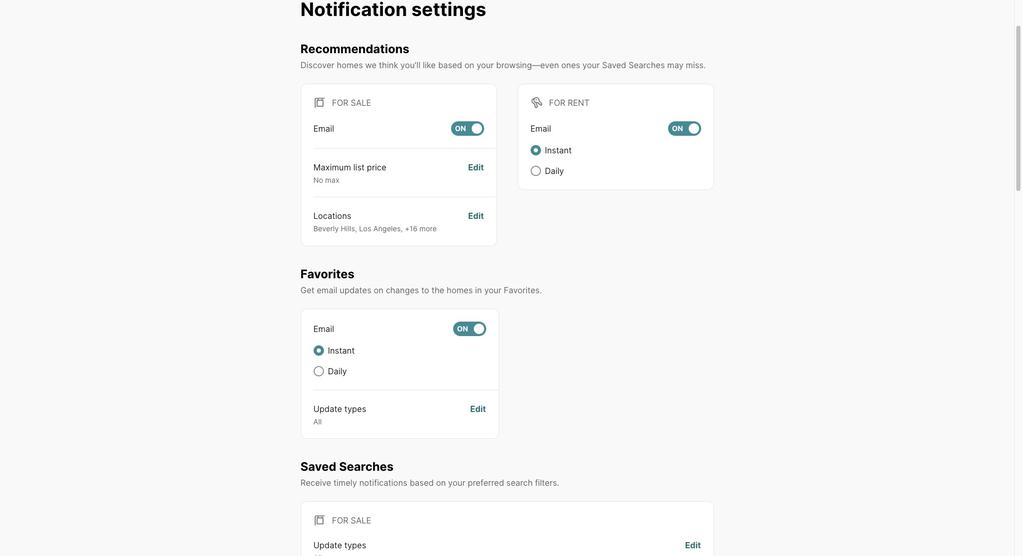 Task type: locate. For each thing, give the bounding box(es) containing it.
think
[[379, 60, 398, 70]]

sale down we on the left top
[[351, 98, 371, 108]]

0 vertical spatial sale
[[351, 98, 371, 108]]

list
[[354, 162, 365, 173]]

1 vertical spatial types
[[345, 541, 366, 551]]

Daily radio
[[531, 166, 541, 176], [314, 366, 324, 377]]

2 vertical spatial on
[[436, 478, 446, 488]]

0 horizontal spatial instant radio
[[314, 346, 324, 356]]

for sale
[[332, 98, 371, 108], [332, 516, 371, 526]]

based inside recommendations discover homes we think you'll like based on your browsing—even ones your saved searches may miss.
[[438, 60, 462, 70]]

1 vertical spatial update
[[314, 541, 342, 551]]

homes left 'in'
[[447, 285, 473, 295]]

0 vertical spatial daily
[[545, 166, 564, 176]]

edit
[[468, 162, 484, 173], [468, 211, 484, 221], [470, 404, 486, 414], [686, 541, 701, 551]]

maximum
[[314, 162, 351, 173]]

email for for sale
[[314, 123, 334, 134]]

on right updates
[[374, 285, 384, 295]]

1 horizontal spatial daily
[[545, 166, 564, 176]]

on inside recommendations discover homes we think you'll like based on your browsing—even ones your saved searches may miss.
[[465, 60, 475, 70]]

0 horizontal spatial homes
[[337, 60, 363, 70]]

browsing—even
[[497, 60, 559, 70]]

max
[[325, 176, 340, 184]]

edit button for list
[[468, 161, 484, 185]]

1 vertical spatial for sale
[[332, 516, 371, 526]]

for up update types
[[332, 516, 349, 526]]

edit for list
[[468, 162, 484, 173]]

types for update types all
[[345, 404, 366, 414]]

1 vertical spatial on
[[374, 285, 384, 295]]

2 types from the top
[[345, 541, 366, 551]]

homes down "recommendations"
[[337, 60, 363, 70]]

email
[[317, 285, 338, 295]]

0 vertical spatial daily radio
[[531, 166, 541, 176]]

1 horizontal spatial homes
[[447, 285, 473, 295]]

0 vertical spatial types
[[345, 404, 366, 414]]

for sale down we on the left top
[[332, 98, 371, 108]]

your
[[477, 60, 494, 70], [583, 60, 600, 70], [485, 285, 502, 295], [448, 478, 466, 488]]

on left preferred
[[436, 478, 446, 488]]

1 types from the top
[[345, 404, 366, 414]]

1 vertical spatial sale
[[351, 516, 371, 526]]

get
[[301, 285, 315, 295]]

0 horizontal spatial searches
[[339, 460, 394, 475]]

saved searches receive timely notifications based on your preferred search filters.
[[301, 460, 560, 488]]

we
[[365, 60, 377, 70]]

update inside the update types all
[[314, 404, 342, 414]]

Instant radio
[[531, 145, 541, 155], [314, 346, 324, 356]]

saved
[[602, 60, 627, 70], [301, 460, 337, 475]]

notifications
[[360, 478, 408, 488]]

daily
[[545, 166, 564, 176], [328, 366, 347, 377]]

searches inside recommendations discover homes we think you'll like based on your browsing—even ones your saved searches may miss.
[[629, 60, 665, 70]]

0 horizontal spatial based
[[410, 478, 434, 488]]

1 vertical spatial instant radio
[[314, 346, 324, 356]]

1 horizontal spatial instant radio
[[531, 145, 541, 155]]

in
[[475, 285, 482, 295]]

locations
[[314, 211, 352, 221]]

0 vertical spatial on
[[465, 60, 475, 70]]

searches up notifications
[[339, 460, 394, 475]]

2 update from the top
[[314, 541, 342, 551]]

saved right 'ones'
[[602, 60, 627, 70]]

instant
[[545, 145, 572, 155], [328, 346, 355, 356]]

on
[[465, 60, 475, 70], [374, 285, 384, 295], [436, 478, 446, 488]]

instant radio for daily option to the right
[[531, 145, 541, 155]]

1 vertical spatial searches
[[339, 460, 394, 475]]

1 for sale from the top
[[332, 98, 371, 108]]

0 vertical spatial based
[[438, 60, 462, 70]]

1 update from the top
[[314, 404, 342, 414]]

saved inside recommendations discover homes we think you'll like based on your browsing—even ones your saved searches may miss.
[[602, 60, 627, 70]]

favorites get email updates on changes to the homes in your favorites.
[[301, 267, 542, 295]]

types
[[345, 404, 366, 414], [345, 541, 366, 551]]

your left preferred
[[448, 478, 466, 488]]

1 horizontal spatial on
[[436, 478, 446, 488]]

based right like
[[438, 60, 462, 70]]

1 vertical spatial saved
[[301, 460, 337, 475]]

email up maximum
[[314, 123, 334, 134]]

your right 'in'
[[485, 285, 502, 295]]

0 horizontal spatial on
[[374, 285, 384, 295]]

None checkbox
[[451, 121, 484, 136], [668, 121, 701, 136], [451, 121, 484, 136], [668, 121, 701, 136]]

1 vertical spatial based
[[410, 478, 434, 488]]

0 vertical spatial instant radio
[[531, 145, 541, 155]]

on right like
[[465, 60, 475, 70]]

0 vertical spatial saved
[[602, 60, 627, 70]]

1 horizontal spatial instant
[[545, 145, 572, 155]]

you'll
[[401, 60, 421, 70]]

los
[[359, 225, 371, 233]]

0 horizontal spatial daily
[[328, 366, 347, 377]]

sale up update types
[[351, 516, 371, 526]]

beverly
[[314, 225, 339, 233]]

types inside the update types all
[[345, 404, 366, 414]]

1 vertical spatial instant
[[328, 346, 355, 356]]

update
[[314, 404, 342, 414], [314, 541, 342, 551]]

0 vertical spatial searches
[[629, 60, 665, 70]]

on
[[455, 124, 466, 133], [672, 124, 683, 133], [457, 325, 468, 333]]

locations beverly hills, los angeles, +16 more
[[314, 211, 437, 233]]

1 vertical spatial daily
[[328, 366, 347, 377]]

0 vertical spatial for sale
[[332, 98, 371, 108]]

0 vertical spatial homes
[[337, 60, 363, 70]]

searches
[[629, 60, 665, 70], [339, 460, 394, 475]]

email for for rent
[[531, 123, 551, 134]]

update for update types all
[[314, 404, 342, 414]]

1 vertical spatial homes
[[447, 285, 473, 295]]

1 horizontal spatial searches
[[629, 60, 665, 70]]

email
[[314, 123, 334, 134], [531, 123, 551, 134], [314, 324, 334, 334]]

homes
[[337, 60, 363, 70], [447, 285, 473, 295]]

1 horizontal spatial based
[[438, 60, 462, 70]]

0 horizontal spatial saved
[[301, 460, 337, 475]]

angeles,
[[374, 225, 403, 233]]

based right notifications
[[410, 478, 434, 488]]

+16
[[405, 225, 418, 233]]

your inside favorites get email updates on changes to the homes in your favorites.
[[485, 285, 502, 295]]

edit button
[[468, 161, 484, 185], [468, 210, 484, 234], [470, 403, 486, 427], [686, 540, 701, 557]]

updates
[[340, 285, 372, 295]]

for
[[332, 98, 349, 108], [549, 98, 566, 108], [332, 516, 349, 526]]

edit for beverly
[[468, 211, 484, 221]]

0 vertical spatial update
[[314, 404, 342, 414]]

timely
[[334, 478, 357, 488]]

0 horizontal spatial instant
[[328, 346, 355, 356]]

2 for sale from the top
[[332, 516, 371, 526]]

for sale up update types
[[332, 516, 371, 526]]

searches left may on the right top of the page
[[629, 60, 665, 70]]

recommendations discover homes we think you'll like based on your browsing—even ones your saved searches may miss.
[[301, 42, 706, 70]]

based
[[438, 60, 462, 70], [410, 478, 434, 488]]

for left rent
[[549, 98, 566, 108]]

update for update types
[[314, 541, 342, 551]]

1 vertical spatial daily radio
[[314, 366, 324, 377]]

None checkbox
[[453, 322, 486, 336]]

saved up the receive
[[301, 460, 337, 475]]

sale
[[351, 98, 371, 108], [351, 516, 371, 526]]

1 horizontal spatial saved
[[602, 60, 627, 70]]

search
[[507, 478, 533, 488]]

2 horizontal spatial on
[[465, 60, 475, 70]]

hills,
[[341, 225, 357, 233]]

price
[[367, 162, 387, 173]]

email down for rent
[[531, 123, 551, 134]]



Task type: vqa. For each thing, say whether or not it's contained in the screenshot.
second FOR SALE from the bottom of the page
yes



Task type: describe. For each thing, give the bounding box(es) containing it.
favorites.
[[504, 285, 542, 295]]

instant radio for leftmost daily option
[[314, 346, 324, 356]]

daily for leftmost daily option
[[328, 366, 347, 377]]

rent
[[568, 98, 590, 108]]

receive
[[301, 478, 331, 488]]

on inside saved searches receive timely notifications based on your preferred search filters.
[[436, 478, 446, 488]]

for rent
[[549, 98, 590, 108]]

1 horizontal spatial daily radio
[[531, 166, 541, 176]]

favorites
[[301, 267, 355, 282]]

like
[[423, 60, 436, 70]]

types for update types
[[345, 541, 366, 551]]

saved inside saved searches receive timely notifications based on your preferred search filters.
[[301, 460, 337, 475]]

your inside saved searches receive timely notifications based on your preferred search filters.
[[448, 478, 466, 488]]

your left browsing—even
[[477, 60, 494, 70]]

on for sale
[[455, 124, 466, 133]]

preferred
[[468, 478, 504, 488]]

no
[[314, 176, 323, 184]]

homes inside favorites get email updates on changes to the homes in your favorites.
[[447, 285, 473, 295]]

on for rent
[[672, 124, 683, 133]]

update types
[[314, 541, 366, 551]]

recommendations
[[301, 42, 410, 56]]

your right 'ones'
[[583, 60, 600, 70]]

edit button for types
[[470, 403, 486, 427]]

2 sale from the top
[[351, 516, 371, 526]]

discover
[[301, 60, 335, 70]]

for down discover
[[332, 98, 349, 108]]

the
[[432, 285, 445, 295]]

email down email at the bottom of page
[[314, 324, 334, 334]]

ones
[[562, 60, 581, 70]]

all
[[314, 418, 322, 426]]

0 vertical spatial instant
[[545, 145, 572, 155]]

more
[[420, 225, 437, 233]]

edit button for beverly
[[468, 210, 484, 234]]

filters.
[[535, 478, 560, 488]]

homes inside recommendations discover homes we think you'll like based on your browsing—even ones your saved searches may miss.
[[337, 60, 363, 70]]

on inside favorites get email updates on changes to the homes in your favorites.
[[374, 285, 384, 295]]

may
[[668, 60, 684, 70]]

daily for daily option to the right
[[545, 166, 564, 176]]

edit for types
[[470, 404, 486, 414]]

miss.
[[686, 60, 706, 70]]

based inside saved searches receive timely notifications based on your preferred search filters.
[[410, 478, 434, 488]]

to
[[422, 285, 429, 295]]

maximum list price no max
[[314, 162, 387, 184]]

0 horizontal spatial daily radio
[[314, 366, 324, 377]]

update types all
[[314, 404, 366, 426]]

1 sale from the top
[[351, 98, 371, 108]]

changes
[[386, 285, 419, 295]]

searches inside saved searches receive timely notifications based on your preferred search filters.
[[339, 460, 394, 475]]



